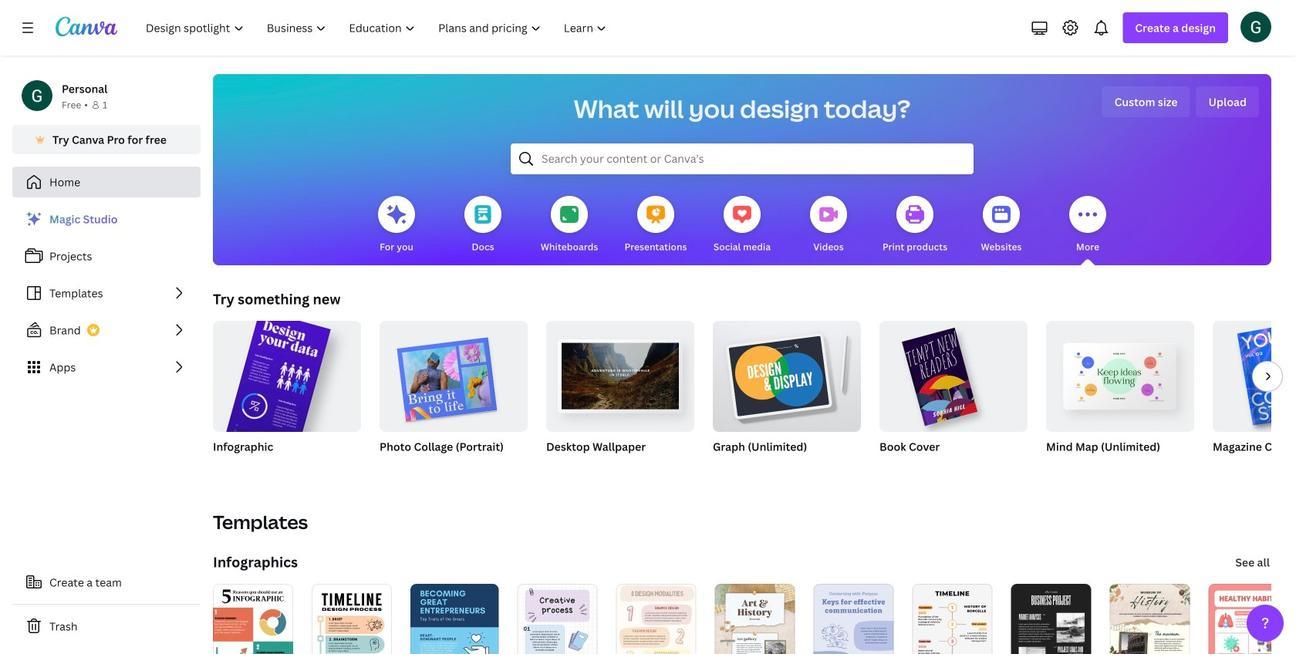 Task type: describe. For each thing, give the bounding box(es) containing it.
top level navigation element
[[136, 12, 620, 43]]



Task type: vqa. For each thing, say whether or not it's contained in the screenshot.
list
yes



Task type: locate. For each thing, give the bounding box(es) containing it.
greg robinson image
[[1241, 11, 1272, 42]]

group
[[211, 310, 361, 507], [211, 310, 361, 507], [380, 315, 528, 474], [380, 315, 528, 432], [547, 315, 695, 474], [547, 315, 695, 432], [713, 315, 861, 474], [713, 315, 861, 432], [880, 321, 1028, 474], [880, 321, 1028, 432], [1047, 321, 1195, 474], [1214, 321, 1297, 474]]

None search field
[[511, 144, 974, 174]]

Search search field
[[542, 144, 943, 174]]

list
[[12, 204, 201, 383]]



